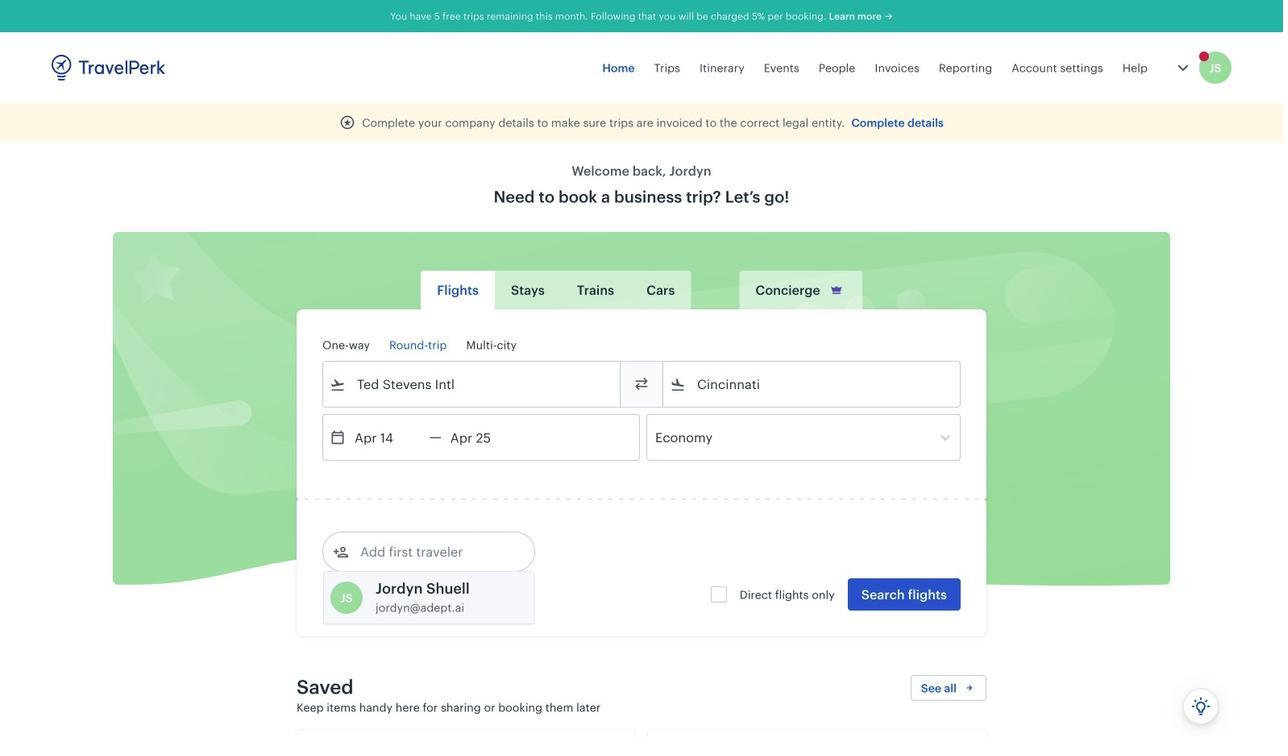 Task type: locate. For each thing, give the bounding box(es) containing it.
From search field
[[346, 372, 599, 397]]

To search field
[[686, 372, 939, 397]]

Add first traveler search field
[[349, 539, 517, 565]]



Task type: describe. For each thing, give the bounding box(es) containing it.
Return text field
[[442, 415, 525, 460]]

Depart text field
[[346, 415, 430, 460]]



